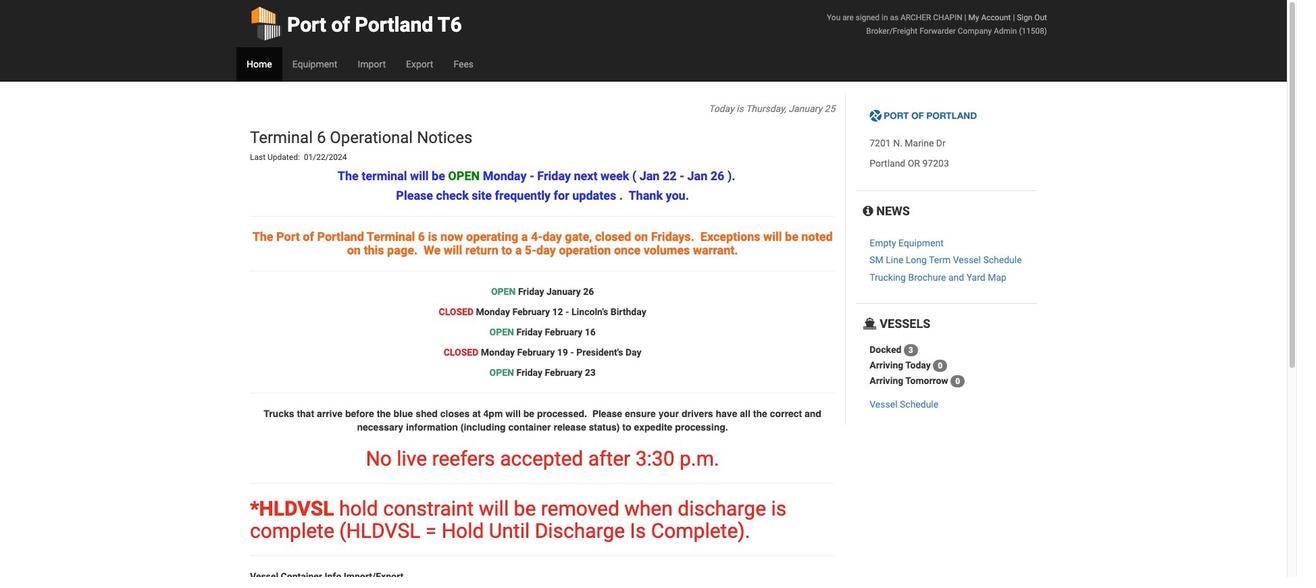 Task type: vqa. For each thing, say whether or not it's contained in the screenshot.
'(07122023-'
no



Task type: describe. For each thing, give the bounding box(es) containing it.
ship image
[[863, 319, 877, 331]]



Task type: locate. For each thing, give the bounding box(es) containing it.
info circle image
[[863, 206, 874, 218]]

port of portland t6 image
[[870, 110, 978, 123]]



